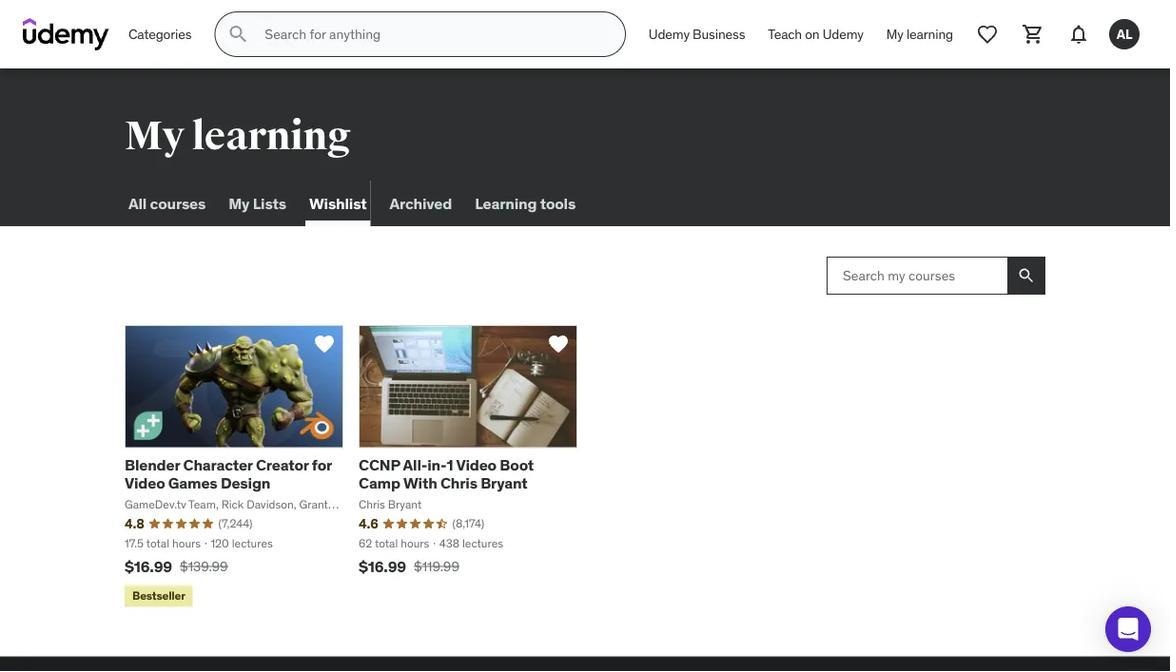 Task type: describe. For each thing, give the bounding box(es) containing it.
4.6
[[359, 515, 378, 533]]

17.5
[[125, 537, 144, 551]]

learning inside my learning link
[[907, 25, 954, 43]]

(7,244)
[[218, 517, 253, 532]]

business
[[693, 25, 745, 43]]

team,
[[189, 497, 219, 512]]

ccnp all-in-1 video boot camp with chris bryant chris bryant
[[359, 455, 534, 512]]

438 lectures
[[439, 537, 504, 551]]

120
[[211, 537, 229, 551]]

$16.99 for ccnp all-in-1 video boot camp with chris bryant
[[359, 557, 406, 577]]

blender character creator for video games design gamedev.tv team, rick davidson, grant abbitt
[[125, 455, 332, 528]]

udemy business link
[[637, 11, 757, 57]]

my lists
[[229, 194, 286, 213]]

$119.99
[[414, 559, 460, 576]]

0 vertical spatial chris
[[441, 474, 478, 493]]

archived
[[390, 194, 452, 213]]

ccnp all-in-1 video boot camp with chris bryant link
[[359, 455, 534, 493]]

$16.99 $119.99
[[359, 557, 460, 577]]

character
[[183, 455, 253, 475]]

in-
[[427, 455, 447, 475]]

design
[[221, 474, 270, 493]]

all
[[128, 194, 147, 213]]

on
[[805, 25, 820, 43]]

teach on udemy
[[768, 25, 864, 43]]

$16.99 for blender character creator for video games design
[[125, 557, 172, 577]]

all-
[[403, 455, 427, 475]]

lists
[[253, 194, 286, 213]]

1
[[447, 455, 453, 475]]

al
[[1117, 25, 1133, 42]]

total for ccnp all-in-1 video boot camp with chris bryant
[[375, 537, 398, 551]]

remove from wishlist image
[[313, 333, 336, 356]]

boot
[[500, 455, 534, 475]]

Search my courses text field
[[827, 257, 1008, 295]]

my lists link
[[225, 181, 290, 226]]

my for my lists link
[[229, 194, 250, 213]]

davidson,
[[247, 497, 297, 512]]

learning
[[475, 194, 537, 213]]

total for blender character creator for video games design
[[146, 537, 169, 551]]

shopping cart with 0 items image
[[1022, 23, 1045, 46]]

teach on udemy link
[[757, 11, 875, 57]]

438
[[439, 537, 460, 551]]

wishlist
[[309, 194, 367, 213]]

lectures for blender character creator for video games design
[[232, 537, 273, 551]]

hours for ccnp all-in-1 video boot camp with chris bryant
[[401, 537, 430, 551]]

$16.99 $139.99
[[125, 557, 228, 577]]

7244 reviews element
[[218, 516, 253, 532]]

blender character creator for video games design link
[[125, 455, 332, 493]]

games
[[168, 474, 217, 493]]

17.5 total hours
[[125, 537, 201, 551]]

camp
[[359, 474, 400, 493]]

rick
[[221, 497, 244, 512]]

120 lectures
[[211, 537, 273, 551]]

archived link
[[386, 181, 456, 226]]

submit search image
[[227, 23, 250, 46]]

teach
[[768, 25, 802, 43]]

8174 reviews element
[[453, 516, 484, 532]]



Task type: locate. For each thing, give the bounding box(es) containing it.
1 horizontal spatial my learning
[[887, 25, 954, 43]]

udemy image
[[23, 18, 109, 50]]

with
[[403, 474, 437, 493]]

my learning
[[887, 25, 954, 43], [125, 111, 351, 161]]

0 horizontal spatial chris
[[359, 497, 385, 512]]

1 udemy from the left
[[649, 25, 690, 43]]

chris
[[441, 474, 478, 493], [359, 497, 385, 512]]

2 $16.99 from the left
[[359, 557, 406, 577]]

0 vertical spatial my
[[887, 25, 904, 43]]

lectures
[[232, 537, 273, 551], [462, 537, 504, 551]]

tools
[[540, 194, 576, 213]]

total right the 62
[[375, 537, 398, 551]]

2 lectures from the left
[[462, 537, 504, 551]]

my learning link
[[875, 11, 965, 57]]

gamedev.tv
[[125, 497, 186, 512]]

0 vertical spatial learning
[[907, 25, 954, 43]]

0 vertical spatial bryant
[[481, 474, 528, 493]]

my up all courses
[[125, 111, 185, 161]]

1 horizontal spatial $16.99
[[359, 557, 406, 577]]

total
[[146, 537, 169, 551], [375, 537, 398, 551]]

2 horizontal spatial my
[[887, 25, 904, 43]]

62
[[359, 537, 372, 551]]

udemy right on
[[823, 25, 864, 43]]

0 horizontal spatial lectures
[[232, 537, 273, 551]]

0 horizontal spatial my
[[125, 111, 185, 161]]

1 horizontal spatial lectures
[[462, 537, 504, 551]]

al link
[[1102, 11, 1148, 57]]

1 horizontal spatial hours
[[401, 537, 430, 551]]

$16.99 down 62 total hours
[[359, 557, 406, 577]]

1 vertical spatial bryant
[[388, 497, 422, 512]]

bestseller
[[132, 589, 185, 604]]

0 horizontal spatial video
[[125, 474, 165, 493]]

video
[[456, 455, 497, 475], [125, 474, 165, 493]]

creator
[[256, 455, 309, 475]]

$139.99
[[180, 559, 228, 576]]

bryant
[[481, 474, 528, 493], [388, 497, 422, 512]]

lectures down 7244 reviews element
[[232, 537, 273, 551]]

wishlist link
[[305, 181, 371, 226]]

video right 1
[[456, 455, 497, 475]]

all courses
[[128, 194, 206, 213]]

all courses link
[[125, 181, 210, 226]]

video inside ccnp all-in-1 video boot camp with chris bryant chris bryant
[[456, 455, 497, 475]]

2 udemy from the left
[[823, 25, 864, 43]]

total right the 17.5
[[146, 537, 169, 551]]

0 horizontal spatial hours
[[172, 537, 201, 551]]

2 vertical spatial my
[[229, 194, 250, 213]]

1 total from the left
[[146, 537, 169, 551]]

1 horizontal spatial bryant
[[481, 474, 528, 493]]

udemy business
[[649, 25, 745, 43]]

bryant down with
[[388, 497, 422, 512]]

1 horizontal spatial chris
[[441, 474, 478, 493]]

2 total from the left
[[375, 537, 398, 551]]

blender
[[125, 455, 180, 475]]

2 hours from the left
[[401, 537, 430, 551]]

1 horizontal spatial video
[[456, 455, 497, 475]]

learning
[[907, 25, 954, 43], [192, 111, 351, 161]]

my learning left wishlist image
[[887, 25, 954, 43]]

1 horizontal spatial learning
[[907, 25, 954, 43]]

chris up 4.6
[[359, 497, 385, 512]]

1 vertical spatial chris
[[359, 497, 385, 512]]

0 horizontal spatial bryant
[[388, 497, 422, 512]]

my right 'teach on udemy'
[[887, 25, 904, 43]]

0 vertical spatial my learning
[[887, 25, 954, 43]]

udemy
[[649, 25, 690, 43], [823, 25, 864, 43]]

1 horizontal spatial total
[[375, 537, 398, 551]]

video up gamedev.tv on the bottom left
[[125, 474, 165, 493]]

1 vertical spatial my learning
[[125, 111, 351, 161]]

0 horizontal spatial udemy
[[649, 25, 690, 43]]

search image
[[1017, 266, 1036, 285]]

0 horizontal spatial total
[[146, 537, 169, 551]]

lectures down '8174 reviews' element
[[462, 537, 504, 551]]

$16.99
[[125, 557, 172, 577], [359, 557, 406, 577]]

1 $16.99 from the left
[[125, 557, 172, 577]]

video for games
[[125, 474, 165, 493]]

1 hours from the left
[[172, 537, 201, 551]]

4.8
[[125, 515, 144, 533]]

learning tools link
[[471, 181, 580, 226]]

1 lectures from the left
[[232, 537, 273, 551]]

62 total hours
[[359, 537, 430, 551]]

abbitt
[[125, 513, 156, 528]]

my learning up my lists
[[125, 111, 351, 161]]

ccnp
[[359, 455, 400, 475]]

video for boot
[[456, 455, 497, 475]]

grant
[[299, 497, 328, 512]]

0 horizontal spatial $16.99
[[125, 557, 172, 577]]

my for my learning link
[[887, 25, 904, 43]]

wishlist image
[[976, 23, 999, 46]]

1 vertical spatial learning
[[192, 111, 351, 161]]

$16.99 down the 17.5
[[125, 557, 172, 577]]

my left 'lists'
[[229, 194, 250, 213]]

bryant up (8,174)
[[481, 474, 528, 493]]

0 horizontal spatial my learning
[[125, 111, 351, 161]]

lectures for ccnp all-in-1 video boot camp with chris bryant
[[462, 537, 504, 551]]

1 horizontal spatial my
[[229, 194, 250, 213]]

hours up "$16.99 $119.99"
[[401, 537, 430, 551]]

hours for blender character creator for video games design
[[172, 537, 201, 551]]

remove from wishlist image
[[547, 333, 570, 356]]

notifications image
[[1068, 23, 1091, 46]]

0 horizontal spatial learning
[[192, 111, 351, 161]]

1 vertical spatial my
[[125, 111, 185, 161]]

learning up 'lists'
[[192, 111, 351, 161]]

udemy left business
[[649, 25, 690, 43]]

hours
[[172, 537, 201, 551], [401, 537, 430, 551]]

chris right with
[[441, 474, 478, 493]]

courses
[[150, 194, 206, 213]]

categories
[[128, 25, 192, 43]]

my
[[887, 25, 904, 43], [125, 111, 185, 161], [229, 194, 250, 213]]

Search for anything text field
[[261, 18, 602, 50]]

for
[[312, 455, 332, 475]]

(8,174)
[[453, 517, 484, 532]]

learning left wishlist image
[[907, 25, 954, 43]]

1 horizontal spatial udemy
[[823, 25, 864, 43]]

learning tools
[[475, 194, 576, 213]]

video inside blender character creator for video games design gamedev.tv team, rick davidson, grant abbitt
[[125, 474, 165, 493]]

categories button
[[117, 11, 203, 57]]

hours up $16.99 $139.99 at the left
[[172, 537, 201, 551]]



Task type: vqa. For each thing, say whether or not it's contained in the screenshot.
• related to 17
no



